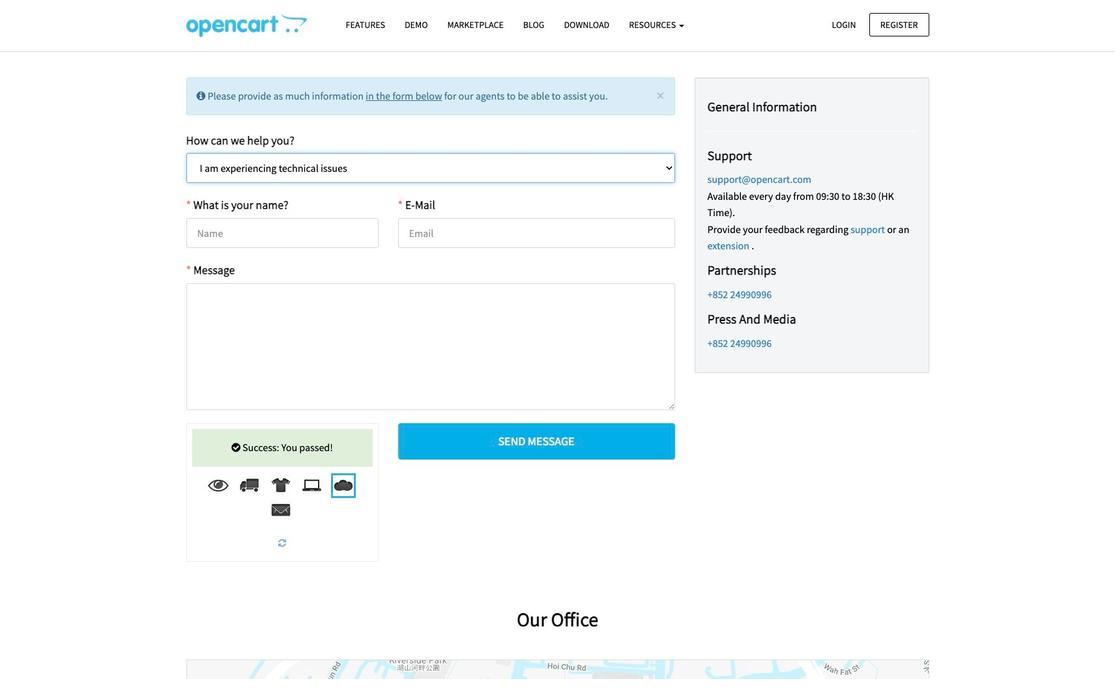 Task type: locate. For each thing, give the bounding box(es) containing it.
info circle image
[[197, 91, 205, 101]]

refresh image
[[278, 539, 286, 548]]

None text field
[[186, 284, 675, 411]]



Task type: vqa. For each thing, say whether or not it's contained in the screenshot.
enabling
no



Task type: describe. For each thing, give the bounding box(es) containing it.
Name text field
[[186, 218, 378, 248]]

Email text field
[[398, 218, 675, 248]]

map region
[[187, 661, 929, 680]]

opencart - contact image
[[186, 14, 307, 37]]

check circle image
[[231, 443, 240, 453]]



